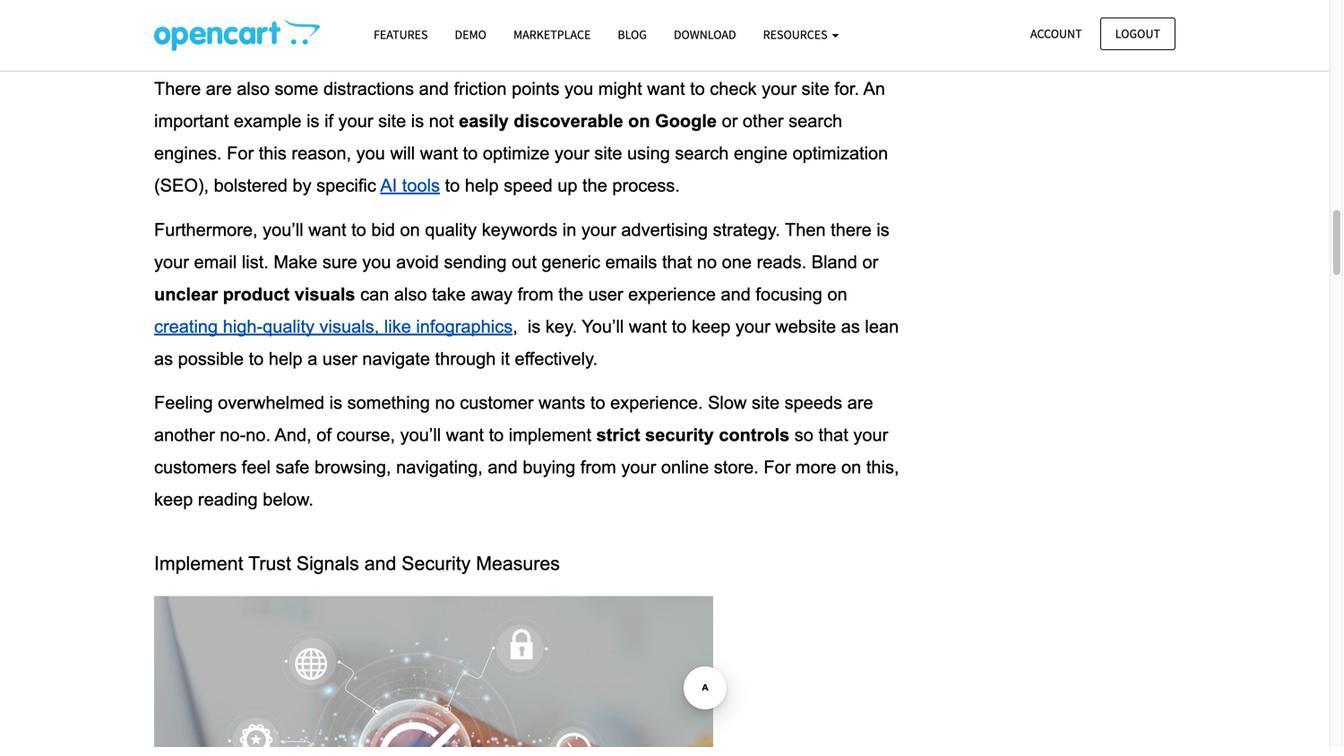 Task type: vqa. For each thing, say whether or not it's contained in the screenshot.
OpenCart - Winehub Opencart Responsive Theme (Bar, Restaurant, Club) image
no



Task type: describe. For each thing, give the bounding box(es) containing it.
unclear product visuals can also take away from the user experience and focusing on
[[154, 285, 853, 304]]

no.
[[246, 426, 271, 445]]

site inside feeling overwhelmed is something no customer wants to experience. slow site speeds are another no-no. and, of course, you'll want to implement
[[752, 393, 780, 413]]

focusing
[[756, 285, 823, 304]]

bolstered
[[214, 176, 288, 195]]

using
[[628, 143, 670, 163]]

on down bland
[[828, 285, 848, 304]]

google
[[656, 111, 717, 131]]

important
[[154, 111, 229, 131]]

for inside so that your customers feel safe browsing, navigating, and buying from your online store. for more on this, keep reading below.
[[764, 458, 791, 478]]

a
[[308, 349, 318, 369]]

is left not
[[411, 111, 424, 131]]

to right tools
[[445, 176, 460, 195]]

and,
[[275, 426, 312, 445]]

site left for.
[[802, 79, 830, 99]]

1 vertical spatial also
[[394, 285, 427, 304]]

below.
[[263, 490, 314, 510]]

security
[[402, 553, 471, 575]]

keywords
[[482, 220, 558, 240]]

is left if
[[307, 111, 320, 131]]

resources
[[764, 26, 831, 43]]

want inside feeling overwhelmed is something no customer wants to experience. slow site speeds are another no-no. and, of course, you'll want to implement
[[446, 426, 484, 445]]

high-
[[223, 317, 263, 337]]

more
[[796, 458, 837, 478]]

speeds
[[785, 393, 843, 413]]

unclear
[[154, 285, 218, 304]]

your up other
[[762, 79, 797, 99]]

1 vertical spatial the
[[559, 285, 584, 304]]

or inside the or other search engines. for this reason, you will want to optimize your site using search engine optimization (seo), bolstered by specific
[[722, 111, 738, 131]]

infographics
[[416, 317, 513, 337]]

you inside the or other search engines. for this reason, you will want to optimize your site using search engine optimization (seo), bolstered by specific
[[357, 143, 385, 163]]

is inside feeling overwhelmed is something no customer wants to experience. slow site speeds are another no-no. and, of course, you'll want to implement
[[330, 393, 343, 413]]

lean
[[866, 317, 899, 337]]

your down the strict
[[622, 458, 657, 478]]

(seo),
[[154, 176, 209, 195]]

if
[[325, 111, 334, 131]]

no-
[[220, 426, 246, 445]]

distractions
[[238, 24, 338, 46]]

specific
[[317, 176, 376, 195]]

easily discoverable on google
[[454, 111, 722, 131]]

advertising
[[622, 220, 708, 240]]

an
[[864, 79, 886, 99]]

experience
[[629, 285, 716, 304]]

creating high-quality visuals , like infographics
[[154, 317, 513, 337]]

user inside ,  is key. you'll want to keep your website as lean as possible to help a user navigate through it effectively.
[[323, 349, 358, 369]]

can
[[360, 285, 389, 304]]

quality inside furthermore, you'll want to bid on quality keywords in your advertising strategy. then there is your email list. make sure you avoid sending out generic emails that no one reads. bland or
[[425, 220, 477, 240]]

online
[[662, 458, 709, 478]]

blog
[[618, 26, 647, 43]]

other
[[743, 111, 784, 131]]

0 horizontal spatial from
[[518, 285, 554, 304]]

browsing,
[[315, 458, 391, 478]]

feel
[[242, 458, 271, 478]]

and left friction
[[343, 24, 375, 46]]

friction
[[454, 79, 507, 99]]

distractions
[[324, 79, 414, 99]]

like
[[384, 317, 411, 337]]

emails
[[606, 252, 658, 272]]

or other search engines. for this reason, you will want to optimize your site using search engine optimization (seo), bolstered by specific
[[154, 111, 894, 195]]

creating
[[154, 317, 218, 337]]

in
[[563, 220, 577, 240]]

download
[[674, 26, 737, 43]]

want inside ,  is key. you'll want to keep your website as lean as possible to help a user navigate through it effectively.
[[629, 317, 667, 337]]

trust
[[248, 553, 291, 575]]

features
[[374, 26, 428, 43]]

and inside so that your customers feel safe browsing, navigating, and buying from your online store. for more on this, keep reading below.
[[488, 458, 518, 478]]

customer
[[460, 393, 534, 413]]

eliminatе
[[154, 24, 233, 46]]

want inside there are also some distractions and friction points you might want to check your site for. an important example is if your site is not
[[648, 79, 685, 99]]

one
[[722, 252, 752, 272]]

and inside there are also some distractions and friction points you might want to check your site for. an important example is if your site is not
[[419, 79, 449, 99]]

that inside so that your customers feel safe browsing, navigating, and buying from your online store. for more on this, keep reading below.
[[819, 426, 849, 445]]

furthermore, you'll want to bid on quality keywords in your advertising strategy. then there is your email list. make sure you avoid sending out generic emails that no one reads. bland or
[[154, 220, 895, 272]]

speed
[[504, 176, 553, 195]]

,
[[374, 317, 379, 337]]

no inside feeling overwhelmed is something no customer wants to experience. slow site speeds are another no-no. and, of course, you'll want to implement
[[435, 393, 455, 413]]

to inside the or other search engines. for this reason, you will want to optimize your site using search engine optimization (seo), bolstered by specific
[[463, 143, 478, 163]]

0 vertical spatial help
[[465, 176, 499, 195]]

will
[[390, 143, 415, 163]]

by
[[293, 176, 312, 195]]

email
[[194, 252, 237, 272]]

product
[[223, 285, 290, 304]]

want inside furthermore, you'll want to bid on quality keywords in your advertising strategy. then there is your email list. make sure you avoid sending out generic emails that no one reads. bland or
[[309, 220, 347, 240]]

strict
[[597, 426, 641, 445]]

your inside the or other search engines. for this reason, you will want to optimize your site using search engine optimization (seo), bolstered by specific
[[555, 143, 590, 163]]

implement trust signals and security measures
[[154, 553, 560, 575]]

site up the will
[[378, 111, 406, 131]]

0 vertical spatial user
[[589, 285, 624, 304]]

resources link
[[750, 19, 853, 50]]

demo link
[[442, 19, 500, 50]]

your right if
[[339, 111, 373, 131]]

to down the experience
[[672, 317, 687, 337]]

keep inside so that your customers feel safe browsing, navigating, and buying from your online store. for more on this, keep reading below.
[[154, 490, 193, 510]]

to down high-
[[249, 349, 264, 369]]

bland
[[812, 252, 858, 272]]

so
[[795, 426, 814, 445]]

optimize
[[483, 143, 550, 163]]

is inside ,  is key. you'll want to keep your website as lean as possible to help a user navigate through it effectively.
[[528, 317, 541, 337]]

logout link
[[1101, 17, 1176, 50]]

to inside furthermore, you'll want to bid on quality keywords in your advertising strategy. then there is your email list. make sure you avoid sending out generic emails that no one reads. bland or
[[352, 220, 366, 240]]

marketplace
[[514, 26, 591, 43]]

features link
[[360, 19, 442, 50]]

course,
[[337, 426, 395, 445]]

reads.
[[757, 252, 807, 272]]

0 horizontal spatial quality
[[263, 317, 315, 337]]

1 horizontal spatial search
[[789, 111, 843, 131]]



Task type: locate. For each thing, give the bounding box(es) containing it.
demo
[[455, 26, 487, 43]]

1 horizontal spatial or
[[863, 252, 879, 272]]

1 vertical spatial keep
[[154, 490, 193, 510]]

visuals up creating high-quality visuals , like infographics
[[295, 285, 356, 304]]

your up unclear at the top
[[154, 252, 189, 272]]

1 horizontal spatial user
[[589, 285, 624, 304]]

are inside feeling overwhelmed is something no customer wants to experience. slow site speeds are another no-no. and, of course, you'll want to implement
[[848, 393, 874, 413]]

want up "navigating,"
[[446, 426, 484, 445]]

as left lean
[[842, 317, 861, 337]]

from inside so that your customers feel safe browsing, navigating, and buying from your online store. for more on this, keep reading below.
[[581, 458, 617, 478]]

out
[[512, 252, 537, 272]]

account link
[[1016, 17, 1098, 50]]

you'll inside furthermore, you'll want to bid on quality keywords in your advertising strategy. then there is your email list. make sure you avoid sending out generic emails that no one reads. bland or
[[263, 220, 304, 240]]

you up easily discoverable on google
[[565, 79, 594, 99]]

1 vertical spatial as
[[154, 349, 173, 369]]

easily
[[459, 111, 509, 131]]

0 vertical spatial are
[[206, 79, 232, 99]]

0 vertical spatial for
[[227, 143, 254, 163]]

1 vertical spatial help
[[269, 349, 303, 369]]

also up example
[[237, 79, 270, 99]]

key.
[[546, 317, 577, 337]]

avoid
[[396, 252, 439, 272]]

want down not
[[420, 143, 458, 163]]

0 vertical spatial visuals
[[295, 285, 356, 304]]

optimization
[[793, 143, 889, 163]]

0 horizontal spatial user
[[323, 349, 358, 369]]

0 horizontal spatial also
[[237, 79, 270, 99]]

0 vertical spatial or
[[722, 111, 738, 131]]

quality up sending
[[425, 220, 477, 240]]

your
[[762, 79, 797, 99], [339, 111, 373, 131], [555, 143, 590, 163], [582, 220, 617, 240], [154, 252, 189, 272], [736, 317, 771, 337], [854, 426, 889, 445], [622, 458, 657, 478]]

your right in
[[582, 220, 617, 240]]

process.
[[613, 176, 680, 195]]

1 vertical spatial or
[[863, 252, 879, 272]]

0 horizontal spatial for
[[227, 143, 254, 163]]

1 vertical spatial visuals
[[320, 317, 374, 337]]

sure
[[323, 252, 357, 272]]

that right the so
[[819, 426, 849, 445]]

1 horizontal spatial you'll
[[400, 426, 441, 445]]

check
[[710, 79, 757, 99]]

through
[[435, 349, 496, 369]]

or right bland
[[863, 252, 879, 272]]

make
[[274, 252, 318, 272]]

and right signals
[[365, 553, 397, 575]]

store.
[[714, 458, 759, 478]]

not
[[429, 111, 454, 131]]

0 horizontal spatial as
[[154, 349, 173, 369]]

might
[[599, 79, 643, 99]]

for left more
[[764, 458, 791, 478]]

example
[[234, 111, 302, 131]]

1 vertical spatial you'll
[[400, 426, 441, 445]]

help inside ,  is key. you'll want to keep your website as lean as possible to help a user navigate through it effectively.
[[269, 349, 303, 369]]

from down out
[[518, 285, 554, 304]]

0 vertical spatial you'll
[[263, 220, 304, 240]]

0 horizontal spatial or
[[722, 111, 738, 131]]

something
[[348, 393, 430, 413]]

security
[[646, 426, 714, 445]]

there are also some distractions and friction points you might want to check your site for. an important example is if your site is not
[[154, 79, 891, 131]]

0 horizontal spatial are
[[206, 79, 232, 99]]

1 horizontal spatial also
[[394, 285, 427, 304]]

no inside furthermore, you'll want to bid on quality keywords in your advertising strategy. then there is your email list. make sure you avoid sending out generic emails that no one reads. bland or
[[697, 252, 717, 272]]

signals
[[297, 553, 359, 575]]

there
[[154, 79, 201, 99]]

1 horizontal spatial no
[[697, 252, 717, 272]]

are right speeds
[[848, 393, 874, 413]]

want inside the or other search engines. for this reason, you will want to optimize your site using search engine optimization (seo), bolstered by specific
[[420, 143, 458, 163]]

search
[[789, 111, 843, 131], [675, 143, 729, 163]]

1 vertical spatial that
[[819, 426, 849, 445]]

or inside furthermore, you'll want to bid on quality keywords in your advertising strategy. then there is your email list. make sure you avoid sending out generic emails that no one reads. bland or
[[863, 252, 879, 272]]

2 vertical spatial you
[[362, 252, 391, 272]]

that inside furthermore, you'll want to bid on quality keywords in your advertising strategy. then there is your email list. make sure you avoid sending out generic emails that no one reads. bland or
[[663, 252, 692, 272]]

ai tools link
[[380, 174, 440, 197]]

want down the experience
[[629, 317, 667, 337]]

and down the one on the top right of the page
[[721, 285, 751, 304]]

on left this,
[[842, 458, 862, 478]]

reading
[[198, 490, 258, 510]]

website
[[776, 317, 837, 337]]

another
[[154, 426, 215, 445]]

conversion magic: uncovered strategies to optimize opencart checkout image
[[154, 19, 320, 51]]

keep down the experience
[[692, 317, 731, 337]]

blog link
[[605, 19, 661, 50]]

you inside there are also some distractions and friction points you might want to check your site for. an important example is if your site is not
[[565, 79, 594, 99]]

also down the avoid
[[394, 285, 427, 304]]

account
[[1031, 26, 1083, 42]]

that up the experience
[[663, 252, 692, 272]]

as down creating
[[154, 349, 173, 369]]

0 vertical spatial keep
[[692, 317, 731, 337]]

from down the strict
[[581, 458, 617, 478]]

to down easily
[[463, 143, 478, 163]]

1 horizontal spatial quality
[[425, 220, 477, 240]]

1 horizontal spatial for
[[764, 458, 791, 478]]

visuals down "can"
[[320, 317, 374, 337]]

or down check
[[722, 111, 738, 131]]

site up controls
[[752, 393, 780, 413]]

take
[[432, 285, 466, 304]]

on inside furthermore, you'll want to bid on quality keywords in your advertising strategy. then there is your email list. make sure you avoid sending out generic emails that no one reads. bland or
[[400, 220, 420, 240]]

this,
[[867, 458, 900, 478]]

0 horizontal spatial search
[[675, 143, 729, 163]]

you'll inside feeling overwhelmed is something no customer wants to experience. slow site speeds are another no-no. and, of course, you'll want to implement
[[400, 426, 441, 445]]

possible
[[178, 349, 244, 369]]

your inside ,  is key. you'll want to keep your website as lean as possible to help a user navigate through it effectively.
[[736, 317, 771, 337]]

ai tools to help speed up the process.
[[380, 176, 680, 195]]

search down 'google'
[[675, 143, 729, 163]]

on inside so that your customers feel safe browsing, navigating, and buying from your online store. for more on this, keep reading below.
[[842, 458, 862, 478]]

there
[[831, 220, 872, 240]]

for.
[[835, 79, 860, 99]]

to left bid
[[352, 220, 366, 240]]

effectively.
[[515, 349, 598, 369]]

want
[[648, 79, 685, 99], [420, 143, 458, 163], [309, 220, 347, 240], [629, 317, 667, 337], [446, 426, 484, 445]]

points
[[449, 24, 502, 46]]

0 vertical spatial as
[[842, 317, 861, 337]]

visuals
[[295, 285, 356, 304], [320, 317, 374, 337]]

discoverable
[[514, 111, 624, 131]]

0 horizontal spatial you'll
[[263, 220, 304, 240]]

your down focusing
[[736, 317, 771, 337]]

1 horizontal spatial as
[[842, 317, 861, 337]]

0 vertical spatial no
[[697, 252, 717, 272]]

and up not
[[419, 79, 449, 99]]

implement
[[509, 426, 592, 445]]

this
[[259, 143, 287, 163]]

are right there
[[206, 79, 232, 99]]

of
[[317, 426, 332, 445]]

1 vertical spatial you
[[357, 143, 385, 163]]

to right wants
[[591, 393, 606, 413]]

your up this,
[[854, 426, 889, 445]]

strategy.
[[713, 220, 781, 240]]

0 horizontal spatial help
[[269, 349, 303, 369]]

up
[[558, 176, 578, 195]]

1 vertical spatial no
[[435, 393, 455, 413]]

user right 'a'
[[323, 349, 358, 369]]

is left key. on the left top
[[528, 317, 541, 337]]

help left "speed"
[[465, 176, 499, 195]]

navigate
[[363, 349, 430, 369]]

also inside there are also some distractions and friction points you might want to check your site for. an important example is if your site is not
[[237, 79, 270, 99]]

are inside there are also some distractions and friction points you might want to check your site for. an important example is if your site is not
[[206, 79, 232, 99]]

0 vertical spatial search
[[789, 111, 843, 131]]

to inside there are also some distractions and friction points you might want to check your site for. an important example is if your site is not
[[690, 79, 705, 99]]

0 vertical spatial quality
[[425, 220, 477, 240]]

1 horizontal spatial help
[[465, 176, 499, 195]]

1 vertical spatial user
[[323, 349, 358, 369]]

0 horizontal spatial that
[[663, 252, 692, 272]]

customers
[[154, 458, 237, 478]]

to down customer
[[489, 426, 504, 445]]

0 vertical spatial you
[[565, 79, 594, 99]]

you up "can"
[[362, 252, 391, 272]]

no down through
[[435, 393, 455, 413]]

1 vertical spatial are
[[848, 393, 874, 413]]

you left the will
[[357, 143, 385, 163]]

1 horizontal spatial that
[[819, 426, 849, 445]]

1 vertical spatial for
[[764, 458, 791, 478]]

to up 'google'
[[690, 79, 705, 99]]

download link
[[661, 19, 750, 50]]

0 vertical spatial the
[[583, 176, 608, 195]]

as
[[842, 317, 861, 337], [154, 349, 173, 369]]

no left the one on the top right of the page
[[697, 252, 717, 272]]

bid
[[371, 220, 395, 240]]

ai
[[380, 176, 397, 195]]

want up sure
[[309, 220, 347, 240]]

or
[[722, 111, 738, 131], [863, 252, 879, 272]]

and left buying
[[488, 458, 518, 478]]

search up optimization
[[789, 111, 843, 131]]

1 horizontal spatial are
[[848, 393, 874, 413]]

0 vertical spatial that
[[663, 252, 692, 272]]

your down discoverable
[[555, 143, 590, 163]]

0 horizontal spatial keep
[[154, 490, 193, 510]]

1 vertical spatial quality
[[263, 317, 315, 337]]

you'll
[[582, 317, 624, 337]]

you inside furthermore, you'll want to bid on quality keywords in your advertising strategy. then there is your email list. make sure you avoid sending out generic emails that no one reads. bland or
[[362, 252, 391, 272]]

buying
[[523, 458, 576, 478]]

1 horizontal spatial keep
[[692, 317, 731, 337]]

list.
[[242, 252, 269, 272]]

for inside the or other search engines. for this reason, you will want to optimize your site using search engine optimization (seo), bolstered by specific
[[227, 143, 254, 163]]

1 horizontal spatial from
[[581, 458, 617, 478]]

friction
[[381, 24, 443, 46]]

you'll up make
[[263, 220, 304, 240]]

feeling
[[154, 393, 213, 413]]

eliminatе distractions and friction points
[[154, 24, 502, 46]]

safe
[[276, 458, 310, 478]]

it
[[501, 349, 510, 369]]

0 vertical spatial also
[[237, 79, 270, 99]]

0 vertical spatial from
[[518, 285, 554, 304]]

keep
[[692, 317, 731, 337], [154, 490, 193, 510]]

you'll
[[263, 220, 304, 240], [400, 426, 441, 445]]

is right there at the right of the page
[[877, 220, 890, 240]]

quality up 'a'
[[263, 317, 315, 337]]

is up the of
[[330, 393, 343, 413]]

the right up
[[583, 176, 608, 195]]

1 vertical spatial search
[[675, 143, 729, 163]]

for left this
[[227, 143, 254, 163]]

furthermore,
[[154, 220, 258, 240]]

keep down customers
[[154, 490, 193, 510]]

the down the generic
[[559, 285, 584, 304]]

1 vertical spatial from
[[581, 458, 617, 478]]

logout
[[1116, 26, 1161, 42]]

some
[[275, 79, 319, 99]]

0 horizontal spatial no
[[435, 393, 455, 413]]

overwhelmed
[[218, 393, 325, 413]]

so that your customers feel safe browsing, navigating, and buying from your online store. for more on this, keep reading below.
[[154, 426, 905, 510]]

reason,
[[292, 143, 352, 163]]

keep inside ,  is key. you'll want to keep your website as lean as possible to help a user navigate through it effectively.
[[692, 317, 731, 337]]

site inside the or other search engines. for this reason, you will want to optimize your site using search engine optimization (seo), bolstered by specific
[[595, 143, 623, 163]]

generic
[[542, 252, 601, 272]]

help left 'a'
[[269, 349, 303, 369]]

sending
[[444, 252, 507, 272]]

on up using
[[629, 111, 651, 131]]

site down easily discoverable on google
[[595, 143, 623, 163]]

marketplace link
[[500, 19, 605, 50]]

is inside furthermore, you'll want to bid on quality keywords in your advertising strategy. then there is your email list. make sure you avoid sending out generic emails that no one reads. bland or
[[877, 220, 890, 240]]

want up 'google'
[[648, 79, 685, 99]]

you'll up "navigating,"
[[400, 426, 441, 445]]

user up you'll
[[589, 285, 624, 304]]

on right bid
[[400, 220, 420, 240]]



